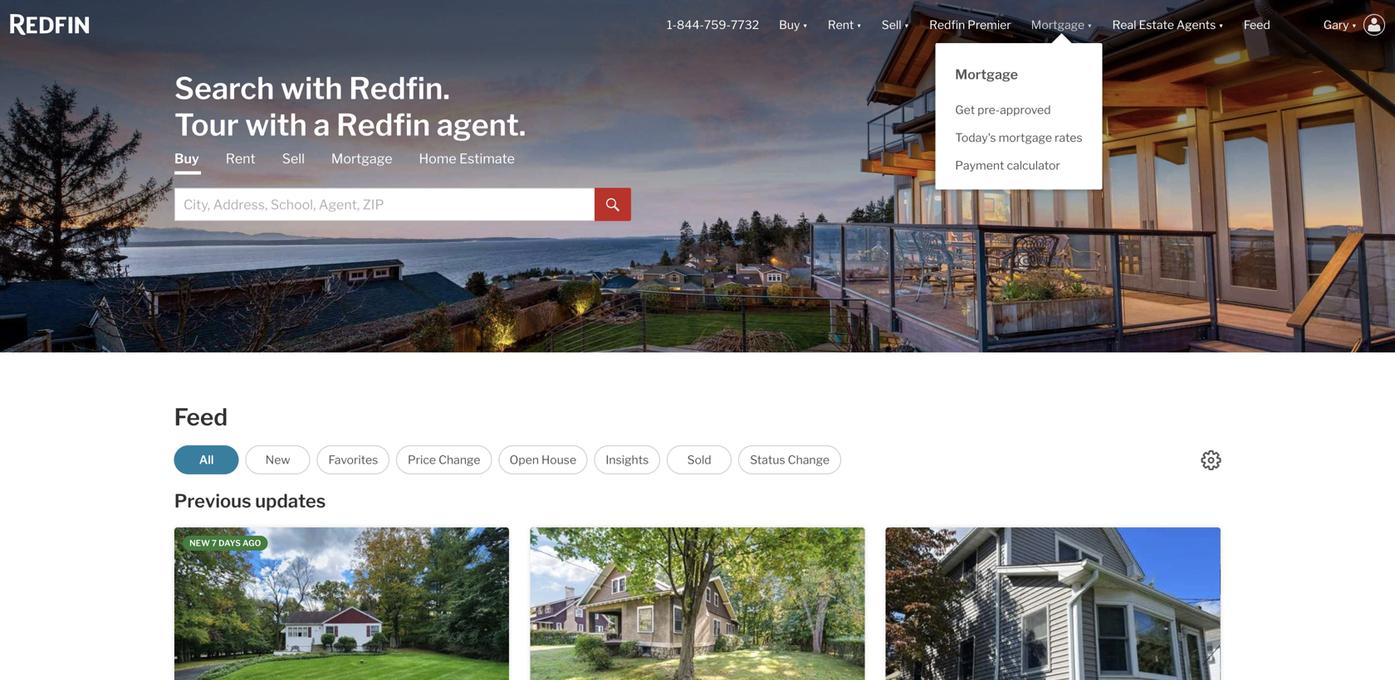 Task type: vqa. For each thing, say whether or not it's contained in the screenshot.
Get Pre-Approved LINK
yes



Task type: describe. For each thing, give the bounding box(es) containing it.
sell link
[[282, 150, 305, 168]]

sell ▾
[[882, 18, 909, 32]]

sell ▾ button
[[872, 0, 919, 50]]

open
[[510, 453, 539, 467]]

mortgage inside dialog
[[955, 66, 1018, 83]]

sell for sell ▾
[[882, 18, 901, 32]]

▾ for buy ▾
[[802, 18, 808, 32]]

2 photo of 181 e crescent ave, mahwah, nj 07430 image from the left
[[509, 528, 844, 681]]

agents
[[1177, 18, 1216, 32]]

gary
[[1323, 18, 1349, 32]]

get pre-approved
[[955, 103, 1051, 117]]

redfin premier button
[[919, 0, 1021, 50]]

gary ▾
[[1323, 18, 1357, 32]]

status change
[[750, 453, 830, 467]]

change for status change
[[788, 453, 830, 467]]

new 7 days ago
[[189, 539, 261, 549]]

mortgage link
[[331, 150, 392, 168]]

option group containing all
[[174, 446, 841, 475]]

1 photo of 127 wayne ave, suffern, ny 10901 image from the left
[[530, 528, 865, 681]]

2 photo of 127 wayne ave, suffern, ny 10901 image from the left
[[865, 528, 1200, 681]]

all
[[199, 453, 214, 467]]

price
[[408, 453, 436, 467]]

new
[[265, 453, 290, 467]]

rent ▾ button
[[818, 0, 872, 50]]

mortgage dialog
[[935, 33, 1102, 190]]

▾ for gary ▾
[[1351, 18, 1357, 32]]

sell ▾ button
[[882, 0, 909, 50]]

844-
[[677, 18, 704, 32]]

sold
[[687, 453, 711, 467]]

home estimate
[[419, 151, 515, 167]]

7732
[[731, 18, 759, 32]]

home
[[419, 151, 456, 167]]

buy for buy
[[174, 151, 199, 167]]

submit search image
[[606, 199, 619, 212]]

mortgage for mortgage ▾
[[1031, 18, 1085, 32]]

tab list containing buy
[[174, 150, 631, 221]]

Insights radio
[[594, 446, 660, 475]]

▾ for rent ▾
[[856, 18, 862, 32]]

search
[[174, 70, 274, 107]]

mortgage ▾
[[1031, 18, 1092, 32]]

rent link
[[226, 150, 255, 168]]

sell for sell
[[282, 151, 305, 167]]

Open House radio
[[498, 446, 587, 475]]

rent for rent ▾
[[828, 18, 854, 32]]

home estimate link
[[419, 150, 515, 168]]

▾ inside dropdown button
[[1218, 18, 1224, 32]]

open house
[[510, 453, 576, 467]]

tour
[[174, 107, 239, 143]]

buy link
[[174, 150, 199, 175]]

2 photo of 113 brakeshoe pl, mahwah, nj 07430 image from the left
[[1220, 528, 1395, 681]]

redfin.
[[349, 70, 450, 107]]

previous updates
[[174, 490, 326, 513]]

buy for buy ▾
[[779, 18, 800, 32]]

updates
[[255, 490, 326, 513]]

1-
[[667, 18, 677, 32]]

real estate agents ▾
[[1112, 18, 1224, 32]]

rates
[[1055, 131, 1082, 145]]



Task type: locate. For each thing, give the bounding box(es) containing it.
change right status
[[788, 453, 830, 467]]

mortgage up city, address, school, agent, zip search box
[[331, 151, 392, 167]]

▾ left real
[[1087, 18, 1092, 32]]

0 horizontal spatial sell
[[282, 151, 305, 167]]

estimate
[[459, 151, 515, 167]]

1 vertical spatial sell
[[282, 151, 305, 167]]

1 horizontal spatial feed
[[1244, 18, 1270, 32]]

buy inside tab list
[[174, 151, 199, 167]]

premier
[[968, 18, 1011, 32]]

favorites
[[328, 453, 378, 467]]

0 vertical spatial feed
[[1244, 18, 1270, 32]]

photo of 113 brakeshoe pl, mahwah, nj 07430 image
[[886, 528, 1221, 681], [1220, 528, 1395, 681]]

change for price change
[[438, 453, 480, 467]]

today's
[[955, 131, 996, 145]]

0 horizontal spatial buy
[[174, 151, 199, 167]]

rent right buy ▾
[[828, 18, 854, 32]]

feed
[[1244, 18, 1270, 32], [174, 404, 228, 432]]

Status Change radio
[[738, 446, 841, 475]]

1 horizontal spatial sell
[[882, 18, 901, 32]]

ago
[[242, 539, 261, 549]]

change inside option
[[438, 453, 480, 467]]

mortgage inside tab list
[[331, 151, 392, 167]]

buy inside dropdown button
[[779, 18, 800, 32]]

0 horizontal spatial feed
[[174, 404, 228, 432]]

mortgage
[[1031, 18, 1085, 32], [955, 66, 1018, 83], [331, 151, 392, 167]]

4 ▾ from the left
[[1087, 18, 1092, 32]]

real
[[1112, 18, 1136, 32]]

▾ right agents in the right top of the page
[[1218, 18, 1224, 32]]

today's mortgage rates link
[[935, 124, 1102, 152]]

redfin left the premier
[[929, 18, 965, 32]]

with
[[281, 70, 343, 107], [245, 107, 307, 143]]

rent inside dropdown button
[[828, 18, 854, 32]]

3 ▾ from the left
[[904, 18, 909, 32]]

Favorites radio
[[317, 446, 390, 475]]

payment
[[955, 159, 1004, 173]]

buy ▾ button
[[779, 0, 808, 50]]

▾ right "rent ▾"
[[904, 18, 909, 32]]

2 ▾ from the left
[[856, 18, 862, 32]]

▾ for sell ▾
[[904, 18, 909, 32]]

New radio
[[245, 446, 310, 475]]

tab list
[[174, 150, 631, 221]]

buy right 7732 on the right top of page
[[779, 18, 800, 32]]

1 vertical spatial mortgage
[[955, 66, 1018, 83]]

mortgage
[[999, 131, 1052, 145]]

get pre-approved link
[[935, 96, 1102, 124]]

mortgage ▾ button
[[1031, 0, 1092, 50]]

photo of 127 wayne ave, suffern, ny 10901 image
[[530, 528, 865, 681], [865, 528, 1200, 681]]

redfin inside button
[[929, 18, 965, 32]]

mortgage left real
[[1031, 18, 1085, 32]]

▾ left sell ▾
[[856, 18, 862, 32]]

option group
[[174, 446, 841, 475]]

7
[[212, 539, 217, 549]]

sell right "rent ▾"
[[882, 18, 901, 32]]

▾ for mortgage ▾
[[1087, 18, 1092, 32]]

previous
[[174, 490, 251, 513]]

house
[[541, 453, 576, 467]]

insights
[[606, 453, 649, 467]]

redfin premier
[[929, 18, 1011, 32]]

Sold radio
[[667, 446, 732, 475]]

1 change from the left
[[438, 453, 480, 467]]

1 photo of 181 e crescent ave, mahwah, nj 07430 image from the left
[[174, 528, 509, 681]]

0 horizontal spatial redfin
[[336, 107, 430, 143]]

buy down tour
[[174, 151, 199, 167]]

0 vertical spatial buy
[[779, 18, 800, 32]]

1 horizontal spatial rent
[[828, 18, 854, 32]]

Price Change radio
[[396, 446, 492, 475]]

buy
[[779, 18, 800, 32], [174, 151, 199, 167]]

0 horizontal spatial change
[[438, 453, 480, 467]]

buy ▾ button
[[769, 0, 818, 50]]

buy ▾
[[779, 18, 808, 32]]

0 horizontal spatial mortgage
[[331, 151, 392, 167]]

0 vertical spatial mortgage
[[1031, 18, 1085, 32]]

real estate agents ▾ button
[[1102, 0, 1234, 50]]

status
[[750, 453, 785, 467]]

redfin inside search with redfin. tour with a redfin agent.
[[336, 107, 430, 143]]

approved
[[1000, 103, 1051, 117]]

1 horizontal spatial redfin
[[929, 18, 965, 32]]

1 vertical spatial buy
[[174, 151, 199, 167]]

All radio
[[174, 446, 239, 475]]

1 vertical spatial rent
[[226, 151, 255, 167]]

calculator
[[1007, 159, 1060, 173]]

rent inside tab list
[[226, 151, 255, 167]]

a
[[313, 107, 330, 143]]

1 horizontal spatial change
[[788, 453, 830, 467]]

change
[[438, 453, 480, 467], [788, 453, 830, 467]]

0 vertical spatial redfin
[[929, 18, 965, 32]]

0 horizontal spatial rent
[[226, 151, 255, 167]]

sell right "rent" link
[[282, 151, 305, 167]]

▾ left "rent ▾"
[[802, 18, 808, 32]]

agent.
[[437, 107, 526, 143]]

rent for rent
[[226, 151, 255, 167]]

1 vertical spatial feed
[[174, 404, 228, 432]]

redfin
[[929, 18, 965, 32], [336, 107, 430, 143]]

feed inside button
[[1244, 18, 1270, 32]]

1 horizontal spatial buy
[[779, 18, 800, 32]]

sell inside dropdown button
[[882, 18, 901, 32]]

pre-
[[977, 103, 1000, 117]]

search with redfin. tour with a redfin agent.
[[174, 70, 526, 143]]

real estate agents ▾ link
[[1112, 0, 1224, 50]]

redfin up mortgage link
[[336, 107, 430, 143]]

5 ▾ from the left
[[1218, 18, 1224, 32]]

rent ▾ button
[[828, 0, 862, 50]]

759-
[[704, 18, 731, 32]]

rent
[[828, 18, 854, 32], [226, 151, 255, 167]]

feed right agents in the right top of the page
[[1244, 18, 1270, 32]]

mortgage for mortgage link
[[331, 151, 392, 167]]

2 horizontal spatial mortgage
[[1031, 18, 1085, 32]]

1 photo of 113 brakeshoe pl, mahwah, nj 07430 image from the left
[[886, 528, 1221, 681]]

rent ▾
[[828, 18, 862, 32]]

payment calculator
[[955, 159, 1060, 173]]

mortgage up pre-
[[955, 66, 1018, 83]]

payment calculator link
[[935, 152, 1102, 180]]

1 horizontal spatial mortgage
[[955, 66, 1018, 83]]

mortgage inside dropdown button
[[1031, 18, 1085, 32]]

get
[[955, 103, 975, 117]]

▾
[[802, 18, 808, 32], [856, 18, 862, 32], [904, 18, 909, 32], [1087, 18, 1092, 32], [1218, 18, 1224, 32], [1351, 18, 1357, 32]]

feed up all
[[174, 404, 228, 432]]

2 vertical spatial mortgage
[[331, 151, 392, 167]]

2 change from the left
[[788, 453, 830, 467]]

price change
[[408, 453, 480, 467]]

▾ right gary
[[1351, 18, 1357, 32]]

1-844-759-7732
[[667, 18, 759, 32]]

new
[[189, 539, 210, 549]]

days
[[218, 539, 241, 549]]

feed button
[[1234, 0, 1313, 50]]

sell
[[882, 18, 901, 32], [282, 151, 305, 167]]

1 vertical spatial redfin
[[336, 107, 430, 143]]

0 vertical spatial sell
[[882, 18, 901, 32]]

City, Address, School, Agent, ZIP search field
[[174, 188, 595, 221]]

6 ▾ from the left
[[1351, 18, 1357, 32]]

1-844-759-7732 link
[[667, 18, 759, 32]]

estate
[[1139, 18, 1174, 32]]

change inside radio
[[788, 453, 830, 467]]

0 vertical spatial rent
[[828, 18, 854, 32]]

today's mortgage rates
[[955, 131, 1082, 145]]

photo of 181 e crescent ave, mahwah, nj 07430 image
[[174, 528, 509, 681], [509, 528, 844, 681]]

change right price
[[438, 453, 480, 467]]

rent down tour
[[226, 151, 255, 167]]

1 ▾ from the left
[[802, 18, 808, 32]]



